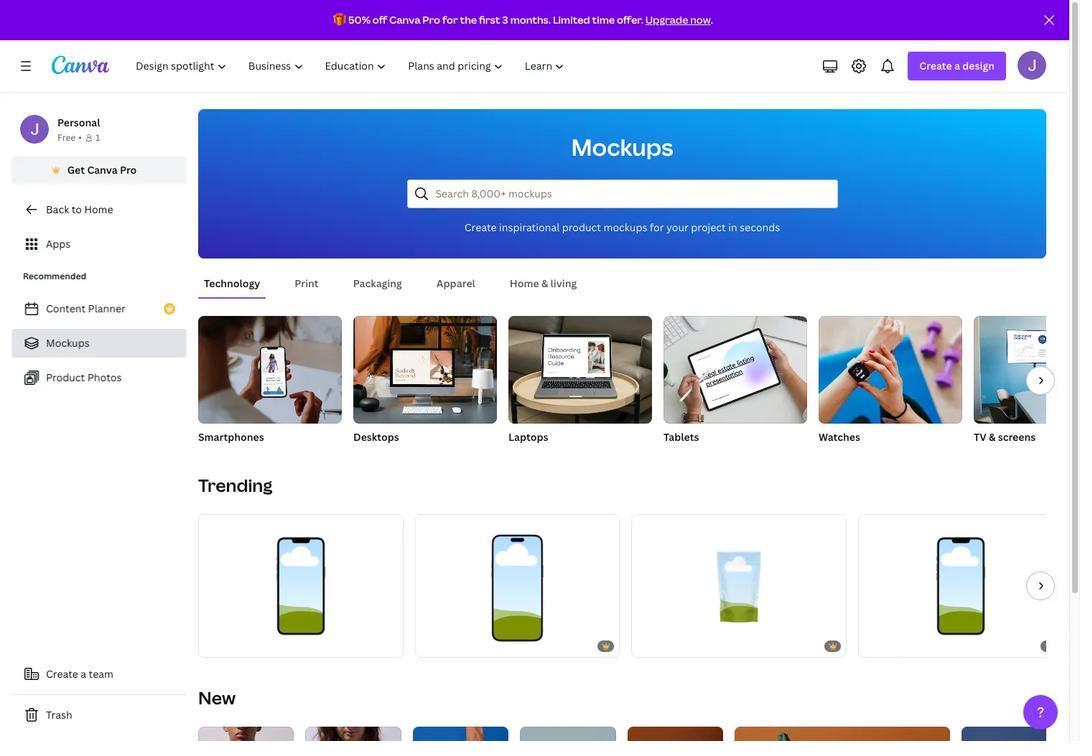 Task type: describe. For each thing, give the bounding box(es) containing it.
now
[[690, 13, 711, 27]]

tv & screens
[[974, 430, 1036, 444]]

the
[[460, 13, 477, 27]]

create a team button
[[11, 660, 187, 689]]

🎁
[[333, 13, 346, 27]]

product
[[562, 220, 601, 234]]

technology
[[204, 277, 260, 290]]

upgrade
[[645, 13, 688, 27]]

months.
[[510, 13, 551, 27]]

tv & screens group
[[974, 316, 1080, 445]]

packaging
[[353, 277, 402, 290]]

back to home
[[46, 203, 113, 216]]

tv
[[974, 430, 987, 444]]

list containing content planner
[[11, 294, 187, 392]]

create for create inspirational product mockups for your project in seconds
[[465, 220, 497, 234]]

create a design button
[[908, 52, 1006, 80]]

desktops
[[353, 430, 399, 444]]

mockups
[[604, 220, 647, 234]]

🎁 50% off canva pro for the first 3 months. limited time offer. upgrade now .
[[333, 13, 713, 27]]

to
[[72, 203, 82, 216]]

your
[[666, 220, 689, 234]]

offer.
[[617, 13, 643, 27]]

content planner
[[46, 302, 126, 315]]

content
[[46, 302, 86, 315]]

apparel button
[[431, 270, 481, 297]]

tablets
[[664, 430, 699, 444]]

trash
[[46, 708, 72, 722]]

1 vertical spatial for
[[650, 220, 664, 234]]

smartphones group
[[198, 316, 342, 445]]

limited
[[553, 13, 590, 27]]

product
[[46, 371, 85, 384]]

create inspirational product mockups for your project in seconds
[[465, 220, 780, 234]]

apparel
[[437, 277, 475, 290]]

living
[[551, 277, 577, 290]]

create a team
[[46, 667, 113, 681]]

print
[[295, 277, 319, 290]]

1 horizontal spatial pro
[[423, 13, 440, 27]]

top level navigation element
[[126, 52, 577, 80]]

home & living button
[[504, 270, 583, 297]]

create a design
[[920, 59, 995, 73]]

get canva pro button
[[11, 157, 187, 184]]

tablets group
[[664, 316, 807, 445]]

content planner link
[[11, 294, 187, 323]]

time
[[592, 13, 615, 27]]

technology button
[[198, 270, 266, 297]]

product photos
[[46, 371, 122, 384]]

trash link
[[11, 701, 187, 730]]

mockups link
[[11, 329, 187, 358]]

laptops group
[[509, 316, 652, 445]]

1
[[95, 131, 100, 144]]

get canva pro
[[67, 163, 137, 177]]

laptops
[[509, 430, 548, 444]]

get
[[67, 163, 85, 177]]

back
[[46, 203, 69, 216]]

3
[[502, 13, 508, 27]]

inspirational
[[499, 220, 560, 234]]

apps link
[[11, 230, 187, 259]]

product photos link
[[11, 363, 187, 392]]

recommended
[[23, 270, 86, 282]]

canva inside button
[[87, 163, 118, 177]]



Task type: vqa. For each thing, say whether or not it's contained in the screenshot.
the select ownership filter list box
no



Task type: locate. For each thing, give the bounding box(es) containing it.
0 vertical spatial create
[[920, 59, 952, 73]]

packaging button
[[347, 270, 408, 297]]

seconds
[[740, 220, 780, 234]]

a for team
[[81, 667, 86, 681]]

design
[[963, 59, 995, 73]]

trending
[[198, 473, 272, 497]]

0 horizontal spatial canva
[[87, 163, 118, 177]]

1 vertical spatial a
[[81, 667, 86, 681]]

1 vertical spatial mockups
[[46, 336, 90, 350]]

smartphones
[[198, 430, 264, 444]]

pro left the
[[423, 13, 440, 27]]

canva right off
[[389, 13, 421, 27]]

photos
[[87, 371, 122, 384]]

1 horizontal spatial canva
[[389, 13, 421, 27]]

create left design
[[920, 59, 952, 73]]

0 horizontal spatial for
[[442, 13, 458, 27]]

& inside button
[[541, 277, 548, 290]]

&
[[541, 277, 548, 290], [989, 430, 996, 444]]

0 vertical spatial mockups
[[571, 131, 673, 162]]

planner
[[88, 302, 126, 315]]

print button
[[289, 270, 324, 297]]

back to home link
[[11, 195, 187, 224]]

screens
[[998, 430, 1036, 444]]

home
[[84, 203, 113, 216], [510, 277, 539, 290]]

0 horizontal spatial mockups
[[46, 336, 90, 350]]

first
[[479, 13, 500, 27]]

list
[[11, 294, 187, 392]]

canva
[[389, 13, 421, 27], [87, 163, 118, 177]]

home left "living"
[[510, 277, 539, 290]]

a left team
[[81, 667, 86, 681]]

a inside create a team button
[[81, 667, 86, 681]]

& right the 'tv'
[[989, 430, 996, 444]]

off
[[373, 13, 387, 27]]

1 vertical spatial create
[[465, 220, 497, 234]]

create inside dropdown button
[[920, 59, 952, 73]]

home right to
[[84, 203, 113, 216]]

0 horizontal spatial pro
[[120, 163, 137, 177]]

canva right get in the left top of the page
[[87, 163, 118, 177]]

0 horizontal spatial a
[[81, 667, 86, 681]]

project
[[691, 220, 726, 234]]

create
[[920, 59, 952, 73], [465, 220, 497, 234], [46, 667, 78, 681]]

watches group
[[819, 316, 962, 445]]

1 vertical spatial pro
[[120, 163, 137, 177]]

& for tv
[[989, 430, 996, 444]]

home & living
[[510, 277, 577, 290]]

home inside button
[[510, 277, 539, 290]]

2 horizontal spatial create
[[920, 59, 952, 73]]

apps
[[46, 237, 71, 251]]

mockups down 'content'
[[46, 336, 90, 350]]

Label search field
[[436, 180, 828, 208]]

create for create a design
[[920, 59, 952, 73]]

mockups
[[571, 131, 673, 162], [46, 336, 90, 350]]

1 vertical spatial &
[[989, 430, 996, 444]]

new
[[198, 686, 236, 710]]

1 horizontal spatial home
[[510, 277, 539, 290]]

team
[[89, 667, 113, 681]]

a
[[955, 59, 960, 73], [81, 667, 86, 681]]

50%
[[348, 13, 371, 27]]

1 vertical spatial canva
[[87, 163, 118, 177]]

pro
[[423, 13, 440, 27], [120, 163, 137, 177]]

create for create a team
[[46, 667, 78, 681]]

1 horizontal spatial &
[[989, 430, 996, 444]]

& inside group
[[989, 430, 996, 444]]

0 vertical spatial canva
[[389, 13, 421, 27]]

& left "living"
[[541, 277, 548, 290]]

upgrade now button
[[645, 13, 711, 27]]

0 vertical spatial &
[[541, 277, 548, 290]]

in
[[728, 220, 737, 234]]

1 horizontal spatial create
[[465, 220, 497, 234]]

a inside create a design dropdown button
[[955, 59, 960, 73]]

create inside button
[[46, 667, 78, 681]]

pro inside button
[[120, 163, 137, 177]]

for left the your
[[650, 220, 664, 234]]

for
[[442, 13, 458, 27], [650, 220, 664, 234]]

0 vertical spatial for
[[442, 13, 458, 27]]

free
[[57, 131, 76, 144]]

personal
[[57, 116, 100, 129]]

1 horizontal spatial mockups
[[571, 131, 673, 162]]

for left the
[[442, 13, 458, 27]]

0 horizontal spatial &
[[541, 277, 548, 290]]

0 horizontal spatial home
[[84, 203, 113, 216]]

watches
[[819, 430, 860, 444]]

create left team
[[46, 667, 78, 681]]

a for design
[[955, 59, 960, 73]]

a left design
[[955, 59, 960, 73]]

mockups inside mockups link
[[46, 336, 90, 350]]

1 horizontal spatial a
[[955, 59, 960, 73]]

.
[[711, 13, 713, 27]]

1 horizontal spatial for
[[650, 220, 664, 234]]

0 vertical spatial home
[[84, 203, 113, 216]]

free •
[[57, 131, 82, 144]]

1 vertical spatial home
[[510, 277, 539, 290]]

desktops group
[[353, 316, 497, 445]]

& for home
[[541, 277, 548, 290]]

group
[[198, 316, 342, 424], [353, 316, 497, 424], [509, 316, 652, 424], [664, 316, 807, 424], [819, 316, 962, 424], [198, 514, 403, 658], [415, 514, 620, 658], [632, 514, 847, 658], [859, 514, 1064, 658]]

pro up back to home link
[[120, 163, 137, 177]]

0 vertical spatial pro
[[423, 13, 440, 27]]

jacob simon image
[[1018, 51, 1046, 80]]

0 horizontal spatial create
[[46, 667, 78, 681]]

mockups up label search box
[[571, 131, 673, 162]]

0 vertical spatial a
[[955, 59, 960, 73]]

2 vertical spatial create
[[46, 667, 78, 681]]

create left inspirational
[[465, 220, 497, 234]]

•
[[78, 131, 82, 144]]



